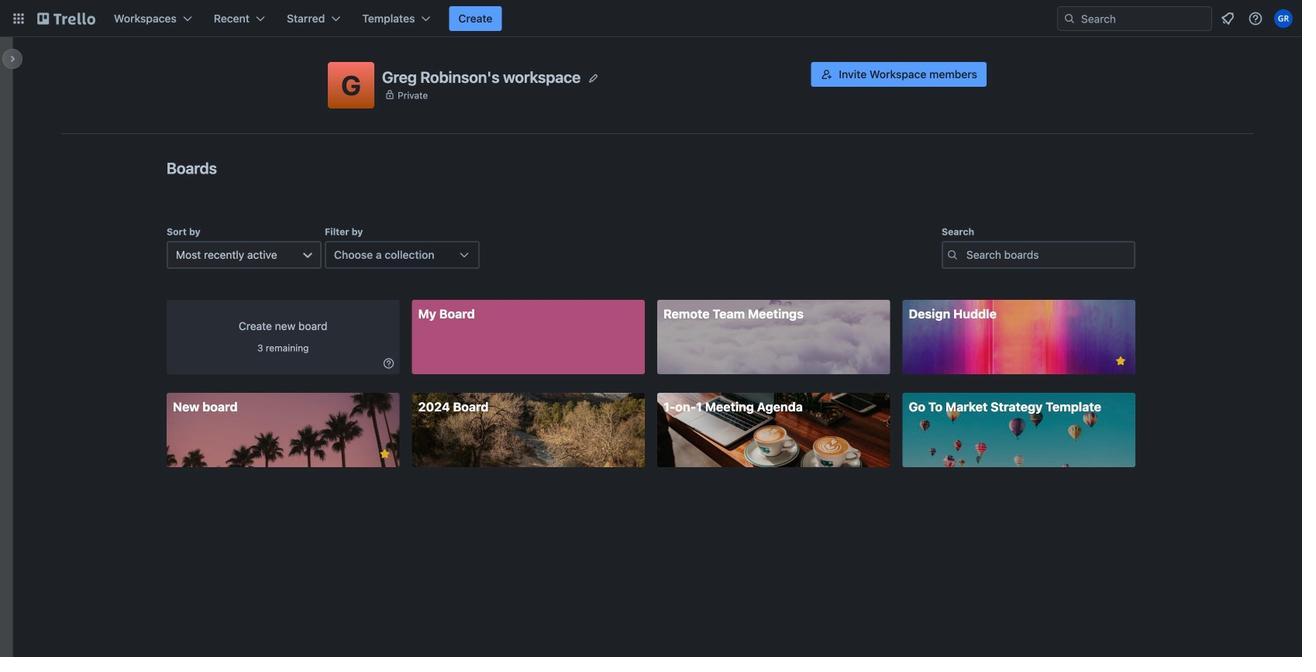 Task type: describe. For each thing, give the bounding box(es) containing it.
open information menu image
[[1248, 11, 1264, 26]]

sm image
[[381, 356, 397, 371]]

greg robinson (gregrobinson96) image
[[1275, 9, 1293, 28]]



Task type: vqa. For each thing, say whether or not it's contained in the screenshot.
1st 'Starred Icon' from the top
no



Task type: locate. For each thing, give the bounding box(es) containing it.
primary element
[[0, 0, 1303, 37]]

0 notifications image
[[1219, 9, 1237, 28]]

search image
[[1064, 12, 1076, 25]]

click to unstar this board. it will be removed from your starred list. image
[[378, 447, 392, 461]]

Search field
[[1076, 8, 1212, 29]]

back to home image
[[37, 6, 95, 31]]

Search boards text field
[[942, 241, 1136, 269]]



